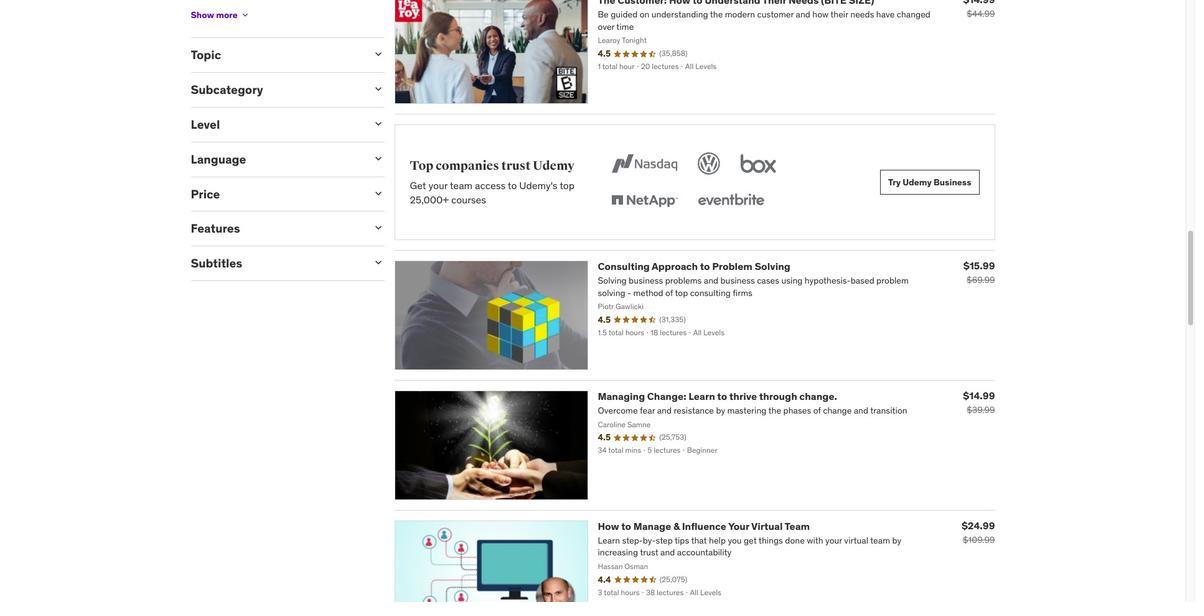 Task type: describe. For each thing, give the bounding box(es) containing it.
top
[[560, 180, 575, 192]]

top
[[410, 158, 434, 174]]

subcategory
[[191, 82, 263, 97]]

nasdaq image
[[609, 150, 681, 177]]

solving
[[755, 260, 791, 273]]

team
[[785, 520, 810, 533]]

consulting
[[598, 260, 650, 273]]

price
[[191, 187, 220, 202]]

$109.99
[[963, 535, 995, 546]]

25,000+
[[410, 193, 449, 206]]

17+
[[206, 6, 219, 17]]

box image
[[738, 150, 780, 177]]

companies
[[436, 158, 499, 174]]

manage
[[634, 520, 672, 533]]

&
[[674, 520, 680, 533]]

how to manage & influence your virtual team
[[598, 520, 810, 533]]

learn
[[689, 390, 715, 403]]

$14.99
[[964, 390, 995, 402]]

small image for features
[[372, 222, 385, 234]]

consulting approach to problem solving
[[598, 260, 791, 273]]

how
[[598, 520, 619, 533]]

your
[[429, 180, 448, 192]]

how to manage & influence your virtual team link
[[598, 520, 810, 533]]

more
[[216, 9, 238, 21]]

features button
[[191, 221, 362, 236]]

business
[[934, 177, 972, 188]]

show more
[[191, 9, 238, 21]]

$39.99
[[967, 405, 995, 416]]

17+ hours
[[206, 6, 245, 17]]

small image for topic
[[372, 48, 385, 61]]

show
[[191, 9, 214, 21]]

change.
[[800, 390, 838, 403]]

udemy's
[[520, 180, 558, 192]]

$24.99
[[962, 520, 995, 532]]

subtitles button
[[191, 256, 362, 271]]



Task type: locate. For each thing, give the bounding box(es) containing it.
udemy
[[533, 158, 575, 174], [903, 177, 932, 188]]

thrive
[[730, 390, 757, 403]]

subtitles
[[191, 256, 242, 271]]

topic button
[[191, 48, 362, 63]]

$69.99
[[967, 275, 995, 286]]

udemy up top
[[533, 158, 575, 174]]

level
[[191, 117, 220, 132]]

change:
[[648, 390, 687, 403]]

$44.99
[[967, 8, 995, 19]]

team
[[450, 180, 473, 192]]

small image
[[372, 83, 385, 95], [372, 118, 385, 130], [372, 152, 385, 165], [372, 222, 385, 234], [372, 257, 385, 269]]

approach
[[652, 260, 698, 273]]

udemy right try
[[903, 177, 932, 188]]

get
[[410, 180, 426, 192]]

problem
[[712, 260, 753, 273]]

1 vertical spatial udemy
[[903, 177, 932, 188]]

$14.99 $39.99
[[964, 390, 995, 416]]

netapp image
[[609, 187, 681, 215]]

to down trust
[[508, 180, 517, 192]]

managing
[[598, 390, 645, 403]]

small image for subcategory
[[372, 83, 385, 95]]

0 horizontal spatial udemy
[[533, 158, 575, 174]]

hours
[[222, 6, 245, 17]]

eventbrite image
[[696, 187, 767, 215]]

managing change:  learn to thrive through change. link
[[598, 390, 838, 403]]

2 small image from the top
[[372, 187, 385, 200]]

consulting approach to problem solving link
[[598, 260, 791, 273]]

topic
[[191, 48, 221, 63]]

to
[[508, 180, 517, 192], [700, 260, 710, 273], [718, 390, 728, 403], [622, 520, 632, 533]]

show more button
[[191, 3, 250, 28]]

xsmall image
[[240, 10, 250, 20]]

to inside top companies trust udemy get your team access to udemy's top 25,000+ courses
[[508, 180, 517, 192]]

volkswagen image
[[696, 150, 723, 177]]

small image
[[372, 48, 385, 61], [372, 187, 385, 200]]

to right learn
[[718, 390, 728, 403]]

try
[[889, 177, 901, 188]]

0 vertical spatial small image
[[372, 48, 385, 61]]

access
[[475, 180, 506, 192]]

1 horizontal spatial udemy
[[903, 177, 932, 188]]

small image for language
[[372, 152, 385, 165]]

1 small image from the top
[[372, 48, 385, 61]]

to left problem
[[700, 260, 710, 273]]

virtual
[[752, 520, 783, 533]]

small image for level
[[372, 118, 385, 130]]

$24.99 $109.99
[[962, 520, 995, 546]]

4 small image from the top
[[372, 222, 385, 234]]

trust
[[502, 158, 531, 174]]

managing change:  learn to thrive through change.
[[598, 390, 838, 403]]

2 small image from the top
[[372, 118, 385, 130]]

udemy inside top companies trust udemy get your team access to udemy's top 25,000+ courses
[[533, 158, 575, 174]]

0 vertical spatial udemy
[[533, 158, 575, 174]]

features
[[191, 221, 240, 236]]

to right the how
[[622, 520, 632, 533]]

1 small image from the top
[[372, 83, 385, 95]]

top companies trust udemy get your team access to udemy's top 25,000+ courses
[[410, 158, 575, 206]]

influence
[[682, 520, 727, 533]]

subcategory button
[[191, 82, 362, 97]]

your
[[729, 520, 750, 533]]

try udemy business link
[[881, 170, 980, 195]]

language
[[191, 152, 246, 167]]

try udemy business
[[889, 177, 972, 188]]

1 vertical spatial small image
[[372, 187, 385, 200]]

level button
[[191, 117, 362, 132]]

small image for subtitles
[[372, 257, 385, 269]]

language button
[[191, 152, 362, 167]]

$15.99
[[964, 260, 995, 272]]

through
[[760, 390, 798, 403]]

courses
[[452, 193, 486, 206]]

3 small image from the top
[[372, 152, 385, 165]]

5 small image from the top
[[372, 257, 385, 269]]

small image for price
[[372, 187, 385, 200]]

price button
[[191, 187, 362, 202]]

$15.99 $69.99
[[964, 260, 995, 286]]



Task type: vqa. For each thing, say whether or not it's contained in the screenshot.
Box 'Image'
yes



